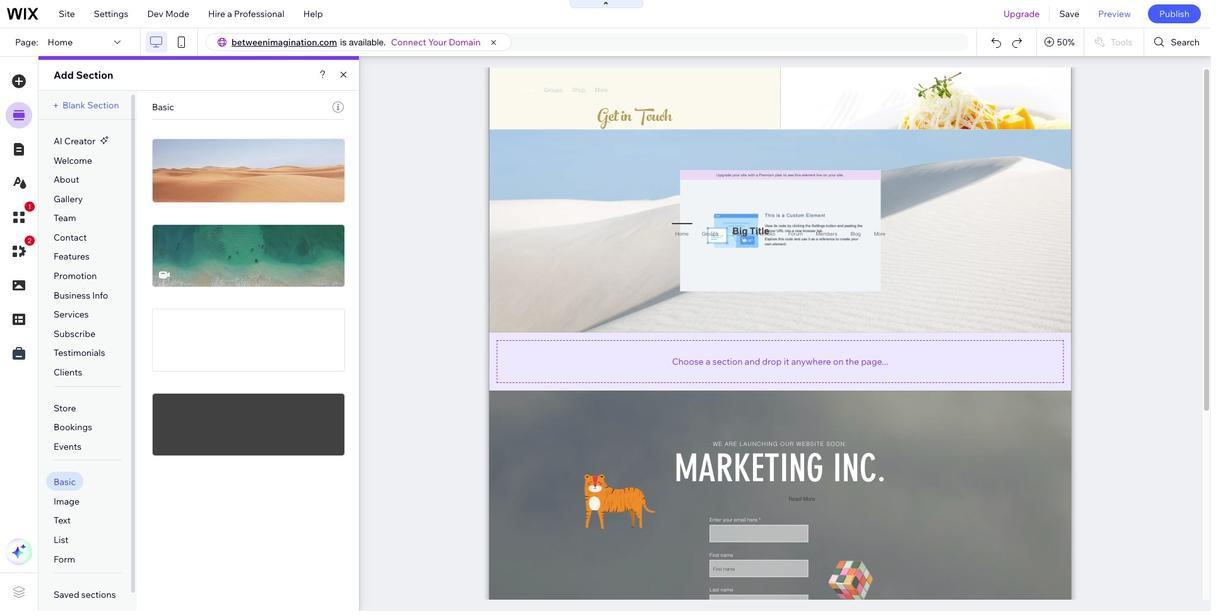 Task type: vqa. For each thing, say whether or not it's contained in the screenshot.
bottommost Section
yes



Task type: describe. For each thing, give the bounding box(es) containing it.
add section
[[54, 69, 113, 81]]

choose a section and drop it anywhere on the page...
[[672, 356, 889, 367]]

services
[[54, 309, 89, 321]]

2
[[28, 237, 32, 245]]

promotion
[[54, 271, 97, 282]]

2 button
[[6, 236, 35, 265]]

creator
[[64, 136, 96, 147]]

info
[[92, 290, 108, 301]]

50%
[[1057, 37, 1075, 48]]

events
[[54, 441, 82, 453]]

sections
[[81, 590, 116, 601]]

domain
[[449, 37, 481, 48]]

about
[[54, 174, 79, 186]]

list
[[54, 535, 69, 546]]

and
[[745, 356, 760, 367]]

preview button
[[1089, 0, 1141, 28]]

0 vertical spatial basic
[[152, 102, 174, 113]]

tools button
[[1084, 28, 1144, 56]]

drop
[[762, 356, 782, 367]]

publish button
[[1148, 4, 1201, 23]]

the
[[846, 356, 859, 367]]

welcome
[[54, 155, 92, 166]]

save
[[1060, 8, 1080, 20]]

search
[[1171, 37, 1200, 48]]

1
[[28, 203, 32, 211]]

upgrade
[[1004, 8, 1040, 20]]

ai creator
[[54, 136, 96, 147]]

search button
[[1145, 28, 1211, 56]]

help
[[303, 8, 323, 20]]

business info
[[54, 290, 108, 301]]

hire
[[208, 8, 225, 20]]

ai
[[54, 136, 62, 147]]

connect
[[391, 37, 426, 48]]

available.
[[349, 37, 386, 47]]

choose
[[672, 356, 704, 367]]

preview
[[1099, 8, 1131, 20]]

section for blank section
[[87, 100, 119, 111]]

a for professional
[[227, 8, 232, 20]]

is available. connect your domain
[[340, 37, 481, 48]]

text
[[54, 516, 71, 527]]

contact
[[54, 232, 87, 243]]

gallery
[[54, 194, 83, 205]]

dev mode
[[147, 8, 189, 20]]

your
[[428, 37, 447, 48]]

publish
[[1160, 8, 1190, 20]]

team
[[54, 213, 76, 224]]

blank section
[[62, 100, 119, 111]]

home
[[48, 37, 73, 48]]

on
[[833, 356, 844, 367]]

a for section
[[706, 356, 711, 367]]

1 button
[[6, 202, 35, 231]]

blank
[[62, 100, 85, 111]]

section
[[713, 356, 743, 367]]



Task type: locate. For each thing, give the bounding box(es) containing it.
add
[[54, 69, 74, 81]]

save button
[[1050, 0, 1089, 28]]

professional
[[234, 8, 284, 20]]

a
[[227, 8, 232, 20], [706, 356, 711, 367]]

it
[[784, 356, 789, 367]]

store
[[54, 403, 76, 414]]

0 vertical spatial a
[[227, 8, 232, 20]]

dev
[[147, 8, 163, 20]]

a right hire
[[227, 8, 232, 20]]

bookings
[[54, 422, 92, 433]]

50% button
[[1037, 28, 1084, 56]]

1 vertical spatial section
[[87, 100, 119, 111]]

section
[[76, 69, 113, 81], [87, 100, 119, 111]]

a left section
[[706, 356, 711, 367]]

1 vertical spatial basic
[[54, 477, 76, 488]]

saved
[[54, 590, 79, 601]]

section right blank
[[87, 100, 119, 111]]

page...
[[861, 356, 889, 367]]

settings
[[94, 8, 128, 20]]

mode
[[165, 8, 189, 20]]

testimonials
[[54, 348, 105, 359]]

hire a professional
[[208, 8, 284, 20]]

site
[[59, 8, 75, 20]]

business
[[54, 290, 90, 301]]

basic
[[152, 102, 174, 113], [54, 477, 76, 488]]

saved sections
[[54, 590, 116, 601]]

betweenimagination.com
[[232, 37, 337, 48]]

features
[[54, 251, 90, 263]]

1 horizontal spatial a
[[706, 356, 711, 367]]

0 horizontal spatial basic
[[54, 477, 76, 488]]

image
[[54, 496, 80, 508]]

section up blank section
[[76, 69, 113, 81]]

subscribe
[[54, 329, 95, 340]]

form
[[54, 554, 75, 566]]

0 horizontal spatial a
[[227, 8, 232, 20]]

1 vertical spatial a
[[706, 356, 711, 367]]

section for add section
[[76, 69, 113, 81]]

1 horizontal spatial basic
[[152, 102, 174, 113]]

tools
[[1111, 37, 1133, 48]]

0 vertical spatial section
[[76, 69, 113, 81]]

clients
[[54, 367, 82, 378]]

anywhere
[[791, 356, 831, 367]]

is
[[340, 37, 347, 47]]



